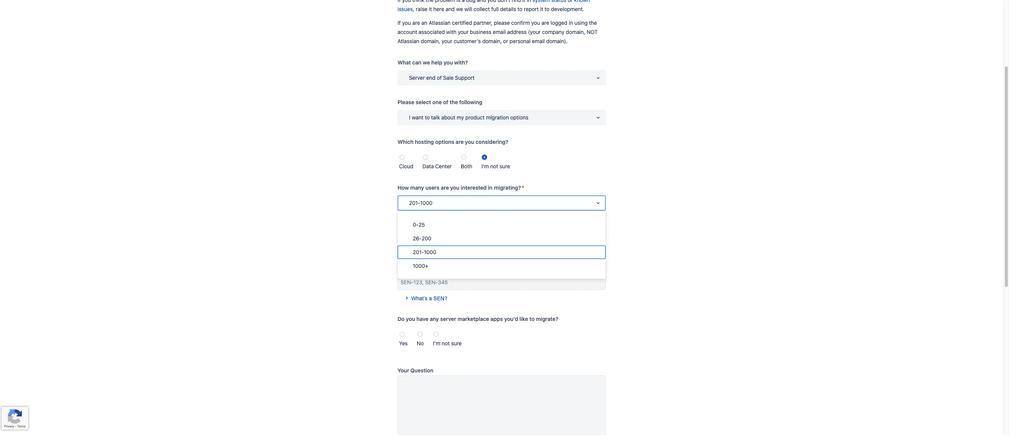 Task type: locate. For each thing, give the bounding box(es) containing it.
0 vertical spatial i'm
[[482, 163, 489, 170]]

of
[[437, 74, 442, 81], [444, 99, 449, 105], [538, 264, 543, 270]]

support
[[455, 74, 475, 81]]

email down (your
[[532, 38, 545, 44]]

do right products
[[439, 264, 446, 270]]

options right hosting at the top left of the page
[[436, 139, 455, 145]]

2 vertical spatial your
[[490, 224, 501, 231]]

and
[[446, 6, 455, 12]]

your
[[458, 29, 469, 35], [442, 38, 453, 44], [490, 224, 501, 231]]

1 horizontal spatial i'm not sure
[[482, 163, 511, 170]]

1 horizontal spatial we
[[456, 6, 463, 12]]

0 horizontal spatial we
[[423, 59, 430, 66]]

issues
[[398, 6, 413, 12]]

option group containing cloud
[[398, 150, 606, 171]]

to left talk
[[425, 114, 430, 121]]

want right products
[[458, 264, 470, 270]]

1 vertical spatial option group
[[398, 327, 606, 348]]

1 vertical spatial product
[[558, 264, 578, 270]]

i
[[409, 114, 411, 121]]

1 open image from the top
[[594, 113, 603, 122]]

i'm right no
[[433, 340, 441, 347]]

you right products
[[447, 264, 456, 270]]

please select one of the following
[[398, 99, 483, 105]]

how many users are you interested in migrating? *
[[398, 184, 525, 191]]

to left report
[[518, 6, 523, 12]]

migrate? left enter
[[478, 264, 500, 270]]

201- down 26-
[[413, 249, 424, 255]]

talk
[[431, 114, 440, 121]]

0 horizontal spatial sure
[[451, 340, 462, 347]]

many
[[411, 184, 424, 191]]

the inside if you are an atlassian certified partner, please confirm you are logged in using the account associated with your business email address (your company domain, not atlassian domain, your customer's domain, or personal email domain).
[[590, 19, 597, 26]]

you right 0-
[[422, 224, 431, 231]]

1000 down users
[[421, 200, 433, 206]]

the up not
[[590, 19, 597, 26]]

None radio
[[482, 155, 488, 160]]

None radio
[[400, 155, 405, 160], [423, 155, 429, 160], [462, 155, 467, 160], [400, 332, 405, 337], [418, 332, 423, 337], [434, 332, 439, 337], [400, 155, 405, 160], [423, 155, 429, 160], [462, 155, 467, 160], [400, 332, 405, 337], [418, 332, 423, 337], [434, 332, 439, 337]]

your right migrating
[[490, 224, 501, 231]]

server end of sale support
[[409, 74, 475, 81]]

we right can
[[423, 59, 430, 66]]

your down the with
[[442, 38, 453, 44]]

about
[[442, 114, 456, 121]]

1 horizontal spatial want
[[458, 264, 470, 270]]

if you are an atlassian certified partner, please confirm you are logged in using the account associated with your business email address (your company domain, not atlassian domain, your customer's domain, or personal email domain).
[[398, 19, 598, 44]]

0 horizontal spatial want
[[412, 114, 424, 121]]

2 open image from the top
[[594, 199, 603, 208]]

atlassian up associated at the top left
[[429, 19, 451, 26]]

not
[[587, 29, 598, 35]]

domain,
[[566, 29, 586, 35], [421, 38, 441, 44], [483, 38, 502, 44]]

1 option group from the top
[[398, 150, 606, 171]]

are up company
[[542, 19, 550, 26]]

an
[[422, 19, 428, 26]]

sure down server
[[451, 340, 462, 347]]

product
[[466, 114, 485, 121], [558, 264, 578, 270]]

it right report
[[541, 6, 544, 12]]

options
[[511, 114, 529, 121], [436, 139, 455, 145]]

option group for considering?
[[398, 150, 606, 171]]

option group down considering?
[[398, 150, 606, 171]]

, raise it here and we will collect full details to report it to development.
[[413, 6, 585, 12]]

1 vertical spatial want
[[458, 264, 470, 270]]

1000
[[421, 200, 433, 206], [424, 249, 437, 255]]

i'm not sure down server
[[433, 340, 462, 347]]

1 vertical spatial 201-1000
[[413, 249, 437, 255]]

customer's
[[454, 38, 481, 44]]

1 vertical spatial 1000
[[424, 249, 437, 255]]

which left hosting at the top left of the page
[[398, 139, 414, 145]]

0 horizontal spatial it
[[429, 6, 432, 12]]

atlassian
[[429, 19, 451, 26], [398, 38, 420, 44]]

both
[[461, 163, 473, 170]]

0 vertical spatial the
[[590, 19, 597, 26]]

1 vertical spatial 201-
[[413, 249, 424, 255]]

1 vertical spatial open image
[[594, 199, 603, 208]]

sen
[[526, 264, 537, 270]]

1 horizontal spatial options
[[511, 114, 529, 121]]

1 horizontal spatial do
[[439, 264, 446, 270]]

domain).
[[547, 38, 568, 44]]

0 horizontal spatial of
[[437, 74, 442, 81]]

open image for 201-1000
[[594, 199, 603, 208]]

any
[[430, 316, 439, 322]]

i'm right both
[[482, 163, 489, 170]]

are right users
[[441, 184, 449, 191]]

1 vertical spatial sure
[[451, 340, 462, 347]]

what's
[[412, 295, 428, 302]]

1 vertical spatial the
[[450, 99, 458, 105]]

0 vertical spatial product
[[466, 114, 485, 121]]

,
[[413, 6, 415, 12]]

want right i
[[412, 114, 424, 121]]

1 horizontal spatial product
[[558, 264, 578, 270]]

0 vertical spatial migrate?
[[478, 264, 500, 270]]

question
[[411, 367, 434, 374]]

option group
[[398, 150, 606, 171], [398, 327, 606, 348]]

2 option group from the top
[[398, 327, 606, 348]]

which hosting options are you considering?
[[398, 139, 509, 145]]

2 horizontal spatial the
[[590, 19, 597, 26]]

1 horizontal spatial atlassian
[[429, 19, 451, 26]]

users
[[426, 184, 440, 191]]

domain, left or
[[483, 38, 502, 44]]

2 which from the top
[[398, 264, 414, 270]]

0 horizontal spatial atlassian
[[398, 38, 420, 44]]

known
[[575, 0, 590, 3]]

0 vertical spatial not
[[491, 163, 499, 170]]

0 horizontal spatial email
[[493, 29, 506, 35]]

of right end
[[437, 74, 442, 81]]

1 vertical spatial which
[[398, 264, 414, 270]]

26-
[[413, 235, 422, 242]]

associated
[[419, 29, 445, 35]]

help
[[432, 59, 443, 66]]

in right interested
[[488, 184, 493, 191]]

in left the using
[[569, 19, 574, 26]]

atlassian down account
[[398, 38, 420, 44]]

1 horizontal spatial the
[[517, 264, 525, 270]]

sure
[[500, 163, 511, 170], [451, 340, 462, 347]]

1 which from the top
[[398, 139, 414, 145]]

i'm
[[482, 163, 489, 170], [433, 340, 441, 347]]

0 horizontal spatial in
[[488, 184, 493, 191]]

you
[[402, 19, 411, 26], [532, 19, 541, 26], [444, 59, 453, 66], [465, 139, 475, 145], [451, 184, 460, 191], [422, 224, 431, 231], [447, 264, 456, 270], [406, 316, 415, 322]]

2 vertical spatial of
[[538, 264, 543, 270]]

0 horizontal spatial domain,
[[421, 38, 441, 44]]

please
[[494, 19, 510, 26]]

option group down apps
[[398, 327, 606, 348]]

email down please
[[493, 29, 506, 35]]

account
[[398, 29, 418, 35]]

you right help
[[444, 59, 453, 66]]

1 horizontal spatial not
[[491, 163, 499, 170]]

0 vertical spatial open image
[[594, 113, 603, 122]]

it left here
[[429, 6, 432, 12]]

the left sen
[[517, 264, 525, 270]]

1 horizontal spatial of
[[444, 99, 449, 105]]

which
[[398, 139, 414, 145], [398, 264, 414, 270]]

0 horizontal spatial product
[[466, 114, 485, 121]]

0 vertical spatial in
[[569, 19, 574, 26]]

the
[[590, 19, 597, 26], [450, 99, 458, 105], [517, 264, 525, 270]]

options right migration
[[511, 114, 529, 121]]

raise
[[416, 6, 428, 12]]

0 vertical spatial do
[[414, 224, 420, 231]]

1 horizontal spatial it
[[541, 6, 544, 12]]

want
[[412, 114, 424, 121], [458, 264, 470, 270]]

we
[[456, 6, 463, 12], [423, 59, 430, 66]]

domain, down associated at the top left
[[421, 38, 441, 44]]

logged
[[551, 19, 568, 26]]

1 vertical spatial of
[[444, 99, 449, 105]]

what can we help you with?
[[398, 59, 468, 66]]

0 horizontal spatial i'm
[[433, 340, 441, 347]]

open image
[[594, 113, 603, 122], [594, 238, 603, 247]]

1 vertical spatial your
[[442, 38, 453, 44]]

1 horizontal spatial email
[[532, 38, 545, 44]]

domain, down the using
[[566, 29, 586, 35]]

1 horizontal spatial your
[[458, 29, 469, 35]]

are
[[413, 19, 420, 26], [542, 19, 550, 26], [456, 139, 464, 145], [441, 184, 449, 191]]

2 open image from the top
[[594, 238, 603, 247]]

201-1000 down many
[[409, 200, 433, 206]]

Which products do you want to migrate? Enter the SEN of each product below.  text field
[[398, 275, 606, 290]]

certified
[[452, 19, 473, 26]]

open image
[[594, 73, 603, 82], [594, 199, 603, 208]]

do up 26-
[[414, 224, 420, 231]]

your question
[[398, 367, 434, 374]]

1 vertical spatial we
[[423, 59, 430, 66]]

option group containing yes
[[398, 327, 606, 348]]

not down server
[[442, 340, 450, 347]]

server
[[409, 74, 425, 81]]

i'm not sure up migrating?
[[482, 163, 511, 170]]

0 vertical spatial email
[[493, 29, 506, 35]]

products?
[[503, 224, 528, 231]]

have
[[417, 316, 429, 322]]

the up about
[[450, 99, 458, 105]]

are down 'my'
[[456, 139, 464, 145]]

option group for marketplace
[[398, 327, 606, 348]]

0 vertical spatial 1000
[[421, 200, 433, 206]]

0 vertical spatial options
[[511, 114, 529, 121]]

not
[[491, 163, 499, 170], [442, 340, 450, 347]]

details
[[500, 6, 517, 12]]

of right sen
[[538, 264, 543, 270]]

not down considering?
[[491, 163, 499, 170]]

using
[[575, 19, 588, 26]]

1 vertical spatial migrate?
[[536, 316, 559, 322]]

1 vertical spatial i'm not sure
[[433, 340, 462, 347]]

1000 down 200
[[424, 249, 437, 255]]

when
[[398, 224, 413, 231]]

product right the each
[[558, 264, 578, 270]]

201- down many
[[409, 200, 421, 206]]

1000+
[[413, 263, 429, 269]]

your down certified
[[458, 29, 469, 35]]

0 vertical spatial 201-1000
[[409, 200, 433, 206]]

to
[[518, 6, 523, 12], [545, 6, 550, 12], [425, 114, 430, 121], [444, 224, 450, 231], [472, 264, 477, 270], [530, 316, 535, 322]]

data center
[[423, 163, 452, 170]]

1 vertical spatial email
[[532, 38, 545, 44]]

migrating?
[[494, 184, 521, 191]]

to up which products do you want to migrate? enter the sen of each product below. text field
[[472, 264, 477, 270]]

development.
[[551, 6, 585, 12]]

migrate? right like
[[536, 316, 559, 322]]

201-1000 down 200
[[413, 249, 437, 255]]

1 horizontal spatial sure
[[500, 163, 511, 170]]

here
[[434, 6, 445, 12]]

0 horizontal spatial not
[[442, 340, 450, 347]]

1 it from the left
[[429, 6, 432, 12]]

i'm not sure
[[482, 163, 511, 170], [433, 340, 462, 347]]

0 horizontal spatial do
[[414, 224, 420, 231]]

1 vertical spatial open image
[[594, 238, 603, 247]]

1 vertical spatial in
[[488, 184, 493, 191]]

of right one
[[444, 99, 449, 105]]

0 vertical spatial open image
[[594, 73, 603, 82]]

product right 'my'
[[466, 114, 485, 121]]

migrate?
[[478, 264, 500, 270], [536, 316, 559, 322]]

Your Question text field
[[398, 376, 606, 435]]

0 vertical spatial which
[[398, 139, 414, 145]]

you right do
[[406, 316, 415, 322]]

sure up migrating?
[[500, 163, 511, 170]]

we left will
[[456, 6, 463, 12]]

0 vertical spatial option group
[[398, 150, 606, 171]]

201-1000
[[409, 200, 433, 206], [413, 249, 437, 255]]

known issues
[[398, 0, 590, 12]]

1 open image from the top
[[594, 73, 603, 82]]

0 vertical spatial your
[[458, 29, 469, 35]]

open image for server end of sale support
[[594, 73, 603, 82]]

1 vertical spatial not
[[442, 340, 450, 347]]

1 horizontal spatial in
[[569, 19, 574, 26]]

0 horizontal spatial options
[[436, 139, 455, 145]]

0 vertical spatial 201-
[[409, 200, 421, 206]]

which left products
[[398, 264, 414, 270]]

1 horizontal spatial i'm
[[482, 163, 489, 170]]

0 vertical spatial of
[[437, 74, 442, 81]]



Task type: vqa. For each thing, say whether or not it's contained in the screenshot.
the rightmost it
yes



Task type: describe. For each thing, give the bounding box(es) containing it.
*
[[522, 184, 525, 191]]

you left considering?
[[465, 139, 475, 145]]

start
[[451, 224, 463, 231]]

do
[[398, 316, 405, 322]]

your
[[398, 367, 409, 374]]

0 horizontal spatial i'm not sure
[[433, 340, 462, 347]]

following
[[460, 99, 483, 105]]

0 horizontal spatial migrate?
[[478, 264, 500, 270]]

will
[[465, 6, 473, 12]]

full
[[492, 6, 499, 12]]

to right like
[[530, 316, 535, 322]]

enter
[[502, 264, 515, 270]]

personal
[[510, 38, 531, 44]]

sen?
[[434, 295, 448, 302]]

what's a sen? button
[[398, 286, 452, 306]]

do you have any server marketplace apps you'd like to migrate?
[[398, 316, 559, 322]]

a
[[429, 295, 432, 302]]

each
[[545, 264, 557, 270]]

which for which products do you want to migrate? enter the sen of each product below.
[[398, 264, 414, 270]]

to right plan
[[444, 224, 450, 231]]

one
[[433, 99, 442, 105]]

1 vertical spatial options
[[436, 139, 455, 145]]

known issues link
[[398, 0, 590, 12]]

hosting
[[415, 139, 434, 145]]

1 horizontal spatial domain,
[[483, 38, 502, 44]]

25
[[419, 221, 425, 228]]

collect
[[474, 6, 490, 12]]

or
[[504, 38, 509, 44]]

with
[[447, 29, 457, 35]]

please
[[398, 99, 415, 105]]

26-200
[[413, 235, 432, 242]]

0-
[[413, 221, 419, 228]]

0 vertical spatial atlassian
[[429, 19, 451, 26]]

below.
[[580, 264, 596, 270]]

plan
[[432, 224, 443, 231]]

with?
[[455, 59, 468, 66]]

in inside if you are an atlassian certified partner, please confirm you are logged in using the account associated with your business email address (your company domain, not atlassian domain, your customer's domain, or personal email domain).
[[569, 19, 574, 26]]

products
[[415, 264, 438, 270]]

partner,
[[474, 19, 493, 26]]

i want to talk about my product migration options
[[409, 114, 529, 121]]

what
[[398, 59, 411, 66]]

you'd
[[505, 316, 519, 322]]

like
[[520, 316, 529, 322]]

2 it from the left
[[541, 6, 544, 12]]

(your
[[528, 29, 541, 35]]

1 vertical spatial do
[[439, 264, 446, 270]]

yes
[[399, 340, 408, 347]]

1 vertical spatial i'm
[[433, 340, 441, 347]]

you left interested
[[451, 184, 460, 191]]

are left the an
[[413, 19, 420, 26]]

2 horizontal spatial domain,
[[566, 29, 586, 35]]

to right report
[[545, 6, 550, 12]]

business
[[470, 29, 492, 35]]

you up (your
[[532, 19, 541, 26]]

considering?
[[476, 139, 509, 145]]

which products do you want to migrate? enter the sen of each product below.
[[398, 264, 596, 270]]

0 horizontal spatial the
[[450, 99, 458, 105]]

interested
[[461, 184, 487, 191]]

migrating
[[464, 224, 489, 231]]

sale
[[444, 74, 454, 81]]

no
[[417, 340, 424, 347]]

select
[[416, 99, 431, 105]]

0 horizontal spatial your
[[442, 38, 453, 44]]

cloud
[[399, 163, 414, 170]]

how
[[398, 184, 409, 191]]

company
[[543, 29, 565, 35]]

open image for please select one of the following
[[594, 113, 603, 122]]

center
[[436, 163, 452, 170]]

marketplace
[[458, 316, 490, 322]]

report
[[524, 6, 539, 12]]

2 horizontal spatial of
[[538, 264, 543, 270]]

0-25
[[413, 221, 425, 228]]

data
[[423, 163, 434, 170]]

what's a sen?
[[412, 295, 448, 302]]

when do you plan to start migrating your products?
[[398, 224, 530, 231]]

end
[[427, 74, 436, 81]]

can
[[413, 59, 422, 66]]

0 vertical spatial i'm not sure
[[482, 163, 511, 170]]

if
[[398, 19, 401, 26]]

open image for when do you plan to start migrating your products?
[[594, 238, 603, 247]]

apps
[[491, 316, 503, 322]]

you right if
[[402, 19, 411, 26]]

1 vertical spatial atlassian
[[398, 38, 420, 44]]

which for which hosting options are you considering?
[[398, 139, 414, 145]]

address
[[508, 29, 527, 35]]

confirm
[[512, 19, 530, 26]]

2 vertical spatial the
[[517, 264, 525, 270]]

server
[[441, 316, 457, 322]]

0 vertical spatial sure
[[500, 163, 511, 170]]

1 horizontal spatial migrate?
[[536, 316, 559, 322]]

0 vertical spatial want
[[412, 114, 424, 121]]

my
[[457, 114, 464, 121]]

migration
[[486, 114, 509, 121]]

0 vertical spatial we
[[456, 6, 463, 12]]

200
[[422, 235, 432, 242]]

2 horizontal spatial your
[[490, 224, 501, 231]]



